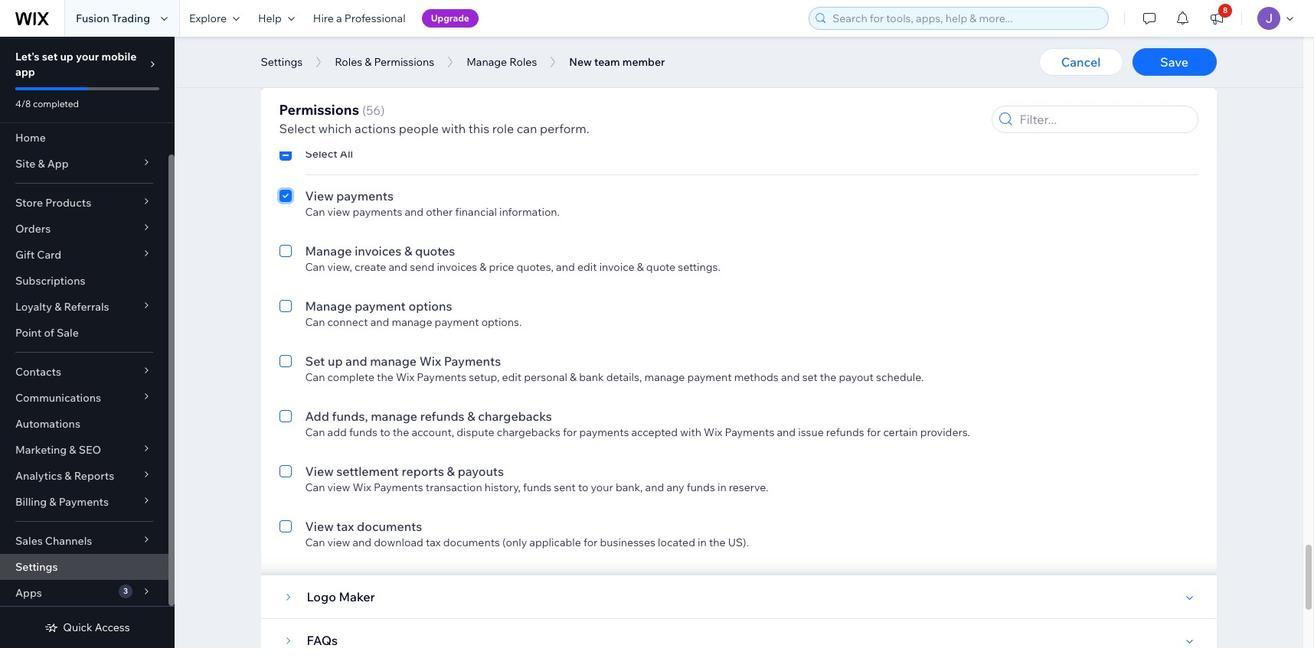 Task type: locate. For each thing, give the bounding box(es) containing it.
for inside view tax documents can view and download tax documents (only applicable for businesses located in the us).
[[584, 536, 598, 550]]

and up complete
[[346, 354, 367, 369]]

0 vertical spatial manage
[[467, 55, 507, 69]]

payments down all
[[337, 188, 394, 204]]

the left the account,
[[393, 426, 409, 440]]

completed
[[33, 98, 79, 110]]

0 vertical spatial refunds
[[420, 409, 465, 424]]

& right billing at the bottom left of the page
[[49, 496, 56, 510]]

Filter... field
[[1016, 106, 1193, 133]]

0 horizontal spatial site
[[15, 157, 35, 171]]

7 can from the top
[[305, 481, 325, 495]]

1 horizontal spatial your
[[591, 481, 614, 495]]

analytics inside view site analytics can view all site analytics and statistics.
[[362, 34, 416, 49]]

0 horizontal spatial settings
[[15, 561, 58, 575]]

4 view from the top
[[328, 536, 350, 550]]

1 can from the top
[[305, 51, 325, 64]]

1 vertical spatial permissions
[[279, 101, 359, 119]]

help
[[258, 11, 282, 25]]

upgrade button
[[422, 9, 479, 28]]

documents left (only
[[443, 536, 500, 550]]

site down home
[[15, 157, 35, 171]]

3 view from the top
[[305, 464, 334, 480]]

1 horizontal spatial refunds
[[827, 426, 865, 440]]

0 vertical spatial chargebacks
[[478, 409, 552, 424]]

can
[[305, 51, 325, 64], [305, 205, 325, 219], [305, 260, 325, 274], [305, 316, 325, 329], [305, 371, 325, 385], [305, 426, 325, 440], [305, 481, 325, 495], [305, 536, 325, 550]]

certain
[[884, 426, 918, 440]]

1 horizontal spatial tax
[[426, 536, 441, 550]]

to up 'settlement'
[[380, 426, 390, 440]]

analytics inside dropdown button
[[15, 470, 62, 483]]

set left payout
[[803, 371, 818, 385]]

us).
[[728, 536, 749, 550]]

payments down analytics & reports dropdown button in the bottom left of the page
[[59, 496, 109, 510]]

the right complete
[[377, 371, 394, 385]]

& inside "dropdown button"
[[55, 300, 62, 314]]

view up view,
[[328, 205, 350, 219]]

statistics.
[[455, 51, 502, 64]]

manage up view,
[[305, 244, 352, 259]]

4 view from the top
[[305, 519, 334, 535]]

& inside "set up and manage wix payments can complete the wix payments setup, edit personal & bank details, manage payment methods and set the payout schedule."
[[570, 371, 577, 385]]

view down select all
[[305, 188, 334, 204]]

payments up create
[[353, 205, 402, 219]]

refunds right 'issue' on the right of the page
[[827, 426, 865, 440]]

chargebacks
[[478, 409, 552, 424], [497, 426, 561, 440]]

1 vertical spatial set
[[803, 371, 818, 385]]

view up logo on the bottom left of the page
[[305, 519, 334, 535]]

0 horizontal spatial up
[[60, 50, 73, 64]]

& up dispute
[[468, 409, 476, 424]]

billing & payments button
[[0, 490, 169, 516]]

0 vertical spatial permissions
[[374, 55, 435, 69]]

0 horizontal spatial set
[[42, 50, 58, 64]]

methods
[[734, 371, 779, 385]]

wix right accepted
[[704, 426, 723, 440]]

analytics up roles & permissions button
[[362, 34, 416, 49]]

view inside view settlement reports & payouts can view wix payments transaction history, funds sent to your bank, and any funds in reserve.
[[305, 464, 334, 480]]

2 view from the top
[[328, 205, 350, 219]]

& right loyalty
[[55, 300, 62, 314]]

funds left sent
[[523, 481, 552, 495]]

payments inside view settlement reports & payouts can view wix payments transaction history, funds sent to your bank, and any funds in reserve.
[[374, 481, 423, 495]]

finances
[[378, 104, 429, 120]]

1 horizontal spatial in
[[718, 481, 727, 495]]

of
[[44, 326, 54, 340]]

settings inside sidebar "element"
[[15, 561, 58, 575]]

settings down help button
[[261, 55, 303, 69]]

with right accepted
[[680, 426, 702, 440]]

team
[[595, 55, 620, 69]]

manage up the account,
[[371, 409, 418, 424]]

1 vertical spatial your
[[591, 481, 614, 495]]

for left certain
[[867, 426, 881, 440]]

1 horizontal spatial payment
[[435, 316, 479, 329]]

view
[[305, 34, 334, 49], [305, 188, 334, 204], [305, 464, 334, 480], [305, 519, 334, 535]]

0 horizontal spatial edit
[[502, 371, 522, 385]]

1 view from the top
[[305, 34, 334, 49]]

and right "analytics" in the top of the page
[[433, 51, 452, 64]]

sales channels button
[[0, 529, 169, 555]]

select left which
[[279, 121, 316, 136]]

payments up setup,
[[444, 354, 501, 369]]

2 vertical spatial manage
[[305, 299, 352, 314]]

permissions inside button
[[374, 55, 435, 69]]

documents up download
[[357, 519, 422, 535]]

contacts button
[[0, 359, 169, 385]]

1 horizontal spatial documents
[[443, 536, 500, 550]]

funds right any
[[687, 481, 715, 495]]

cancel button
[[1039, 48, 1124, 76]]

trading
[[112, 11, 150, 25]]

1 vertical spatial manage
[[305, 244, 352, 259]]

new team member button
[[562, 51, 673, 74]]

8 button
[[1201, 0, 1234, 37]]

manage down options
[[392, 316, 432, 329]]

with inside add funds, manage refunds & chargebacks can add funds to the account, dispute chargebacks for payments accepted with wix payments and issue refunds for certain providers.
[[680, 426, 702, 440]]

your inside view settlement reports & payouts can view wix payments transaction history, funds sent to your bank, and any funds in reserve.
[[591, 481, 614, 495]]

manage inside button
[[467, 55, 507, 69]]

2 can from the top
[[305, 205, 325, 219]]

2 horizontal spatial payment
[[688, 371, 732, 385]]

your
[[76, 50, 99, 64], [591, 481, 614, 495]]

2 view from the top
[[305, 188, 334, 204]]

your left bank, at the left bottom of the page
[[591, 481, 614, 495]]

view inside view site analytics can view all site analytics and statistics.
[[328, 51, 350, 64]]

invoice
[[600, 260, 635, 274]]

payment up connect
[[355, 299, 406, 314]]

settings
[[261, 55, 303, 69], [15, 561, 58, 575]]

1 vertical spatial invoices
[[437, 260, 477, 274]]

and
[[433, 51, 452, 64], [405, 205, 424, 219], [389, 260, 408, 274], [556, 260, 575, 274], [371, 316, 389, 329], [346, 354, 367, 369], [781, 371, 800, 385], [777, 426, 796, 440], [646, 481, 664, 495], [353, 536, 372, 550]]

loyalty & referrals
[[15, 300, 109, 314]]

& right all
[[365, 55, 372, 69]]

your inside let's set up your mobile app
[[76, 50, 99, 64]]

0 vertical spatial in
[[718, 481, 727, 495]]

all
[[340, 147, 353, 161]]

view left all
[[328, 51, 350, 64]]

1 view from the top
[[328, 51, 350, 64]]

manage inside manage payment options can connect and manage payment options.
[[305, 299, 352, 314]]

& inside add funds, manage refunds & chargebacks can add funds to the account, dispute chargebacks for payments accepted with wix payments and issue refunds for certain providers.
[[468, 409, 476, 424]]

wix down 'settlement'
[[353, 481, 371, 495]]

permissions inside permissions ( 56 ) select which actions people with this role can perform.
[[279, 101, 359, 119]]

manage
[[467, 55, 507, 69], [305, 244, 352, 259], [305, 299, 352, 314]]

hire a professional
[[313, 11, 406, 25]]

settings down sales
[[15, 561, 58, 575]]

this
[[469, 121, 490, 136]]

in right located
[[698, 536, 707, 550]]

0 horizontal spatial permissions
[[279, 101, 359, 119]]

2 vertical spatial payments
[[580, 426, 629, 440]]

add
[[305, 409, 329, 424]]

manage inside manage payment options can connect and manage payment options.
[[392, 316, 432, 329]]

settings for settings link
[[15, 561, 58, 575]]

chargebacks up view settlement reports & payouts can view wix payments transaction history, funds sent to your bank, and any funds in reserve.
[[497, 426, 561, 440]]

accepted
[[632, 426, 678, 440]]

gift card button
[[0, 242, 169, 268]]

site & app button
[[0, 151, 169, 177]]

6 can from the top
[[305, 426, 325, 440]]

0 horizontal spatial documents
[[357, 519, 422, 535]]

1 horizontal spatial analytics
[[362, 34, 416, 49]]

view settlement reports & payouts can view wix payments transaction history, funds sent to your bank, and any funds in reserve.
[[305, 464, 769, 495]]

site
[[366, 51, 384, 64]]

view inside "view payments can view payments and other financial information."
[[305, 188, 334, 204]]

0 vertical spatial with
[[442, 121, 466, 136]]

manage down upgrade button at the top of the page
[[467, 55, 507, 69]]

logo
[[307, 590, 336, 605]]

all
[[353, 51, 364, 64]]

payments
[[307, 104, 364, 120], [444, 354, 501, 369], [417, 371, 467, 385], [725, 426, 775, 440], [374, 481, 423, 495], [59, 496, 109, 510]]

quote
[[647, 260, 676, 274]]

chargebacks up dispute
[[478, 409, 552, 424]]

information.
[[500, 205, 560, 219]]

and right connect
[[371, 316, 389, 329]]

and left download
[[353, 536, 372, 550]]

1 vertical spatial payment
[[435, 316, 479, 329]]

& left price
[[480, 260, 487, 274]]

to inside view settlement reports & payouts can view wix payments transaction history, funds sent to your bank, and any funds in reserve.
[[578, 481, 589, 495]]

1 vertical spatial with
[[680, 426, 702, 440]]

member
[[623, 55, 665, 69]]

hire a professional link
[[304, 0, 415, 37]]

select left all
[[305, 147, 338, 161]]

& left bank
[[570, 371, 577, 385]]

manage for invoices
[[305, 244, 352, 259]]

marketing
[[15, 444, 67, 457]]

for
[[563, 426, 577, 440], [867, 426, 881, 440], [584, 536, 598, 550]]

2 horizontal spatial for
[[867, 426, 881, 440]]

payments up reserve.
[[725, 426, 775, 440]]

settings inside button
[[261, 55, 303, 69]]

view inside view tax documents can view and download tax documents (only applicable for businesses located in the us).
[[328, 536, 350, 550]]

quotes
[[415, 244, 455, 259]]

& up transaction
[[447, 464, 455, 480]]

0 vertical spatial invoices
[[355, 244, 402, 259]]

manage roles button
[[459, 51, 545, 74]]

view for view payments
[[305, 188, 334, 204]]

3 can from the top
[[305, 260, 325, 274]]

1 horizontal spatial set
[[803, 371, 818, 385]]

analytics down marketing
[[15, 470, 62, 483]]

0 vertical spatial site
[[337, 34, 360, 49]]

1 vertical spatial select
[[305, 147, 338, 161]]

and left 'issue' on the right of the page
[[777, 426, 796, 440]]

select all
[[305, 147, 353, 161]]

located
[[658, 536, 696, 550]]

with left this at the left
[[442, 121, 466, 136]]

and left send
[[389, 260, 408, 274]]

invoices up create
[[355, 244, 402, 259]]

site up all
[[337, 34, 360, 49]]

site
[[337, 34, 360, 49], [15, 157, 35, 171]]

up inside "set up and manage wix payments can complete the wix payments setup, edit personal & bank details, manage payment methods and set the payout schedule."
[[328, 354, 343, 369]]

1 horizontal spatial settings
[[261, 55, 303, 69]]

roles
[[335, 55, 362, 69], [510, 55, 537, 69]]

your left mobile
[[76, 50, 99, 64]]

view for view settlement reports & payouts
[[305, 464, 334, 480]]

1 vertical spatial up
[[328, 354, 343, 369]]

1 vertical spatial analytics
[[15, 470, 62, 483]]

tax right download
[[426, 536, 441, 550]]

0 vertical spatial tax
[[337, 519, 354, 535]]

and inside add funds, manage refunds & chargebacks can add funds to the account, dispute chargebacks for payments accepted with wix payments and issue refunds for certain providers.
[[777, 426, 796, 440]]

1 horizontal spatial up
[[328, 354, 343, 369]]

0 horizontal spatial in
[[698, 536, 707, 550]]

for up sent
[[563, 426, 577, 440]]

edit left invoice
[[578, 260, 597, 274]]

apps
[[15, 587, 42, 601]]

the left payout
[[820, 371, 837, 385]]

0 horizontal spatial tax
[[337, 519, 354, 535]]

people
[[399, 121, 439, 136]]

1 vertical spatial site
[[15, 157, 35, 171]]

view inside view tax documents can view and download tax documents (only applicable for businesses located in the us).
[[305, 519, 334, 535]]

add
[[328, 426, 347, 440]]

1 vertical spatial to
[[578, 481, 589, 495]]

1 horizontal spatial edit
[[578, 260, 597, 274]]

1 horizontal spatial roles
[[510, 55, 537, 69]]

None checkbox
[[279, 32, 292, 64], [279, 147, 292, 165], [279, 187, 292, 219], [279, 297, 292, 329], [279, 408, 292, 440], [279, 463, 292, 495], [279, 32, 292, 64], [279, 147, 292, 165], [279, 187, 292, 219], [279, 297, 292, 329], [279, 408, 292, 440], [279, 463, 292, 495]]

0 horizontal spatial your
[[76, 50, 99, 64]]

1 horizontal spatial site
[[337, 34, 360, 49]]

0 vertical spatial select
[[279, 121, 316, 136]]

manage roles
[[467, 55, 537, 69]]

loyalty
[[15, 300, 52, 314]]

0 vertical spatial up
[[60, 50, 73, 64]]

1 vertical spatial in
[[698, 536, 707, 550]]

payments inside add funds, manage refunds & chargebacks can add funds to the account, dispute chargebacks for payments accepted with wix payments and issue refunds for certain providers.
[[580, 426, 629, 440]]

funds down funds,
[[349, 426, 378, 440]]

0 vertical spatial your
[[76, 50, 99, 64]]

view inside "view payments can view payments and other financial information."
[[328, 205, 350, 219]]

0 horizontal spatial with
[[442, 121, 466, 136]]

1 vertical spatial tax
[[426, 536, 441, 550]]

and left 'other'
[[405, 205, 424, 219]]

the
[[377, 371, 394, 385], [820, 371, 837, 385], [393, 426, 409, 440], [709, 536, 726, 550]]

1 horizontal spatial permissions
[[374, 55, 435, 69]]

view down 'settlement'
[[328, 481, 350, 495]]

5 can from the top
[[305, 371, 325, 385]]

in left reserve.
[[718, 481, 727, 495]]

automations
[[15, 418, 80, 431]]

0 horizontal spatial refunds
[[420, 409, 465, 424]]

3 view from the top
[[328, 481, 350, 495]]

1 horizontal spatial with
[[680, 426, 702, 440]]

can
[[517, 121, 537, 136]]

mobile
[[101, 50, 137, 64]]

tax down 'settlement'
[[337, 519, 354, 535]]

8 can from the top
[[305, 536, 325, 550]]

payments down reports
[[374, 481, 423, 495]]

wix inside view settlement reports & payouts can view wix payments transaction history, funds sent to your bank, and any funds in reserve.
[[353, 481, 371, 495]]

loyalty & referrals button
[[0, 294, 169, 320]]

to right sent
[[578, 481, 589, 495]]

0 vertical spatial set
[[42, 50, 58, 64]]

funds
[[349, 426, 378, 440], [523, 481, 552, 495], [687, 481, 715, 495]]

up right let's
[[60, 50, 73, 64]]

roles left site on the left top
[[335, 55, 362, 69]]

& left app
[[38, 157, 45, 171]]

1 roles from the left
[[335, 55, 362, 69]]

1 vertical spatial edit
[[502, 371, 522, 385]]

invoices down quotes at the top of page
[[437, 260, 477, 274]]

up right set at the left
[[328, 354, 343, 369]]

1 vertical spatial refunds
[[827, 426, 865, 440]]

billing
[[15, 496, 47, 510]]

view,
[[328, 260, 352, 274]]

complete
[[328, 371, 375, 385]]

view inside view site analytics can view all site analytics and statistics.
[[305, 34, 334, 49]]

quick access
[[63, 621, 130, 635]]

None checkbox
[[279, 242, 292, 274], [279, 352, 292, 385], [279, 518, 292, 550], [279, 242, 292, 274], [279, 352, 292, 385], [279, 518, 292, 550]]

manage up connect
[[305, 299, 352, 314]]

payments left accepted
[[580, 426, 629, 440]]

the left the us).
[[709, 536, 726, 550]]

2 roles from the left
[[510, 55, 537, 69]]

payment down options
[[435, 316, 479, 329]]

0 horizontal spatial payment
[[355, 299, 406, 314]]

1 horizontal spatial for
[[584, 536, 598, 550]]

4/8
[[15, 98, 31, 110]]

reports
[[402, 464, 444, 480]]

for right applicable
[[584, 536, 598, 550]]

0 vertical spatial analytics
[[362, 34, 416, 49]]

edit right setup,
[[502, 371, 522, 385]]

the inside add funds, manage refunds & chargebacks can add funds to the account, dispute chargebacks for payments accepted with wix payments and issue refunds for certain providers.
[[393, 426, 409, 440]]

transaction
[[426, 481, 482, 495]]

settings for settings button
[[261, 55, 303, 69]]

0 vertical spatial edit
[[578, 260, 597, 274]]

0 horizontal spatial to
[[380, 426, 390, 440]]

(only
[[503, 536, 527, 550]]

roles right statistics. on the left top
[[510, 55, 537, 69]]

manage payment options can connect and manage payment options.
[[305, 299, 522, 329]]

edit inside "set up and manage wix payments can complete the wix payments setup, edit personal & bank details, manage payment methods and set the payout schedule."
[[502, 371, 522, 385]]

refunds up the account,
[[420, 409, 465, 424]]

view inside view settlement reports & payouts can view wix payments transaction history, funds sent to your bank, and any funds in reserve.
[[328, 481, 350, 495]]

1 vertical spatial settings
[[15, 561, 58, 575]]

manage invoices & quotes can view, create and send invoices & price quotes, and edit invoice & quote settings.
[[305, 244, 721, 274]]

and left any
[[646, 481, 664, 495]]

2 vertical spatial payment
[[688, 371, 732, 385]]

4 can from the top
[[305, 316, 325, 329]]

analytics & reports button
[[0, 464, 169, 490]]

& up send
[[404, 244, 413, 259]]

and inside "view payments can view payments and other financial information."
[[405, 205, 424, 219]]

view down hire
[[305, 34, 334, 49]]

manage for payment
[[305, 299, 352, 314]]

0 vertical spatial settings
[[261, 55, 303, 69]]

payments left setup,
[[417, 371, 467, 385]]

manage inside add funds, manage refunds & chargebacks can add funds to the account, dispute chargebacks for payments accepted with wix payments and issue refunds for certain providers.
[[371, 409, 418, 424]]

can inside manage invoices & quotes can view, create and send invoices & price quotes, and edit invoice & quote settings.
[[305, 260, 325, 274]]

0 horizontal spatial analytics
[[15, 470, 62, 483]]

documents
[[357, 519, 422, 535], [443, 536, 500, 550]]

upgrade
[[431, 12, 470, 24]]

can inside "view payments can view payments and other financial information."
[[305, 205, 325, 219]]

& left quote
[[637, 260, 644, 274]]

create
[[355, 260, 386, 274]]

view down add
[[305, 464, 334, 480]]

can inside view tax documents can view and download tax documents (only applicable for businesses located in the us).
[[305, 536, 325, 550]]

0 vertical spatial to
[[380, 426, 390, 440]]

edit
[[578, 260, 597, 274], [502, 371, 522, 385]]

manage inside manage invoices & quotes can view, create and send invoices & price quotes, and edit invoice & quote settings.
[[305, 244, 352, 259]]

0 horizontal spatial funds
[[349, 426, 378, 440]]

and inside manage payment options can connect and manage payment options.
[[371, 316, 389, 329]]

fusion
[[76, 11, 109, 25]]

& inside button
[[365, 55, 372, 69]]

payment left methods in the right bottom of the page
[[688, 371, 732, 385]]

set right let's
[[42, 50, 58, 64]]

view up logo maker
[[328, 536, 350, 550]]

actions
[[355, 121, 396, 136]]

0 horizontal spatial roles
[[335, 55, 362, 69]]

funds inside add funds, manage refunds & chargebacks can add funds to the account, dispute chargebacks for payments accepted with wix payments and issue refunds for certain providers.
[[349, 426, 378, 440]]

1 horizontal spatial to
[[578, 481, 589, 495]]

wix down manage payment options can connect and manage payment options.
[[420, 354, 441, 369]]



Task type: vqa. For each thing, say whether or not it's contained in the screenshot.
"manage roles" button
yes



Task type: describe. For each thing, give the bounding box(es) containing it.
automations link
[[0, 411, 169, 437]]

can inside view settlement reports & payouts can view wix payments transaction history, funds sent to your bank, and any funds in reserve.
[[305, 481, 325, 495]]

1 vertical spatial payments
[[353, 205, 402, 219]]

2 horizontal spatial funds
[[687, 481, 715, 495]]

and inside view settlement reports & payouts can view wix payments transaction history, funds sent to your bank, and any funds in reserve.
[[646, 481, 664, 495]]

point of sale
[[15, 326, 79, 340]]

professional
[[345, 11, 406, 25]]

edit inside manage invoices & quotes can view, create and send invoices & price quotes, and edit invoice & quote settings.
[[578, 260, 597, 274]]

app
[[47, 157, 69, 171]]

referrals
[[64, 300, 109, 314]]

set up and manage wix payments can complete the wix payments setup, edit personal & bank details, manage payment methods and set the payout schedule.
[[305, 354, 924, 385]]

set inside "set up and manage wix payments can complete the wix payments setup, edit personal & bank details, manage payment methods and set the payout schedule."
[[803, 371, 818, 385]]

to inside add funds, manage refunds & chargebacks can add funds to the account, dispute chargebacks for payments accepted with wix payments and issue refunds for certain providers.
[[380, 426, 390, 440]]

0 horizontal spatial for
[[563, 426, 577, 440]]

setup,
[[469, 371, 500, 385]]

view tax documents can view and download tax documents (only applicable for businesses located in the us).
[[305, 519, 749, 550]]

cancel
[[1062, 54, 1101, 70]]

hire
[[313, 11, 334, 25]]

can inside add funds, manage refunds & chargebacks can add funds to the account, dispute chargebacks for payments accepted with wix payments and issue refunds for certain providers.
[[305, 426, 325, 440]]

site inside popup button
[[15, 157, 35, 171]]

payments inside add funds, manage refunds & chargebacks can add funds to the account, dispute chargebacks for payments accepted with wix payments and issue refunds for certain providers.
[[725, 426, 775, 440]]

roles & permissions
[[335, 55, 435, 69]]

bank,
[[616, 481, 643, 495]]

in inside view settlement reports & payouts can view wix payments transaction history, funds sent to your bank, and any funds in reserve.
[[718, 481, 727, 495]]

store products
[[15, 196, 91, 210]]

0 vertical spatial documents
[[357, 519, 422, 535]]

up inside let's set up your mobile app
[[60, 50, 73, 64]]

fusion trading
[[76, 11, 150, 25]]

funds,
[[332, 409, 368, 424]]

marketing & seo
[[15, 444, 101, 457]]

new
[[569, 55, 592, 69]]

access
[[95, 621, 130, 635]]

gift
[[15, 248, 35, 262]]

)
[[381, 103, 385, 118]]

analytics & reports
[[15, 470, 114, 483]]

settings link
[[0, 555, 169, 581]]

and inside view tax documents can view and download tax documents (only applicable for businesses located in the us).
[[353, 536, 372, 550]]

in inside view tax documents can view and download tax documents (only applicable for businesses located in the us).
[[698, 536, 707, 550]]

payments inside dropdown button
[[59, 496, 109, 510]]

marketing & seo button
[[0, 437, 169, 464]]

8
[[1224, 5, 1228, 15]]

sales
[[15, 535, 43, 549]]

history,
[[485, 481, 521, 495]]

wix right complete
[[396, 371, 415, 385]]

quick access button
[[45, 621, 130, 635]]

4/8 completed
[[15, 98, 79, 110]]

save
[[1161, 54, 1189, 70]]

& right "("
[[367, 104, 375, 120]]

set inside let's set up your mobile app
[[42, 50, 58, 64]]

providers.
[[921, 426, 971, 440]]

let's
[[15, 50, 40, 64]]

Search for tools, apps, help & more... field
[[828, 8, 1104, 29]]

settlement
[[337, 464, 399, 480]]

the inside view tax documents can view and download tax documents (only applicable for businesses located in the us).
[[709, 536, 726, 550]]

billing & payments
[[15, 496, 109, 510]]

which
[[318, 121, 352, 136]]

details,
[[607, 371, 642, 385]]

help button
[[249, 0, 304, 37]]

a
[[336, 11, 342, 25]]

sidebar element
[[0, 37, 175, 649]]

1 horizontal spatial funds
[[523, 481, 552, 495]]

payment inside "set up and manage wix payments can complete the wix payments setup, edit personal & bank details, manage payment methods and set the payout schedule."
[[688, 371, 732, 385]]

let's set up your mobile app
[[15, 50, 137, 79]]

save button
[[1133, 48, 1217, 76]]

financial
[[455, 205, 497, 219]]

with inside permissions ( 56 ) select which actions people with this role can perform.
[[442, 121, 466, 136]]

56
[[366, 103, 381, 118]]

seo
[[79, 444, 101, 457]]

card
[[37, 248, 61, 262]]

sent
[[554, 481, 576, 495]]

1 vertical spatial chargebacks
[[497, 426, 561, 440]]

subscriptions link
[[0, 268, 169, 294]]

payments up which
[[307, 104, 364, 120]]

store products button
[[0, 190, 169, 216]]

0 vertical spatial payment
[[355, 299, 406, 314]]

site inside view site analytics can view all site analytics and statistics.
[[337, 34, 360, 49]]

channels
[[45, 535, 92, 549]]

connect
[[328, 316, 368, 329]]

download
[[374, 536, 424, 550]]

manage up complete
[[370, 354, 417, 369]]

1 horizontal spatial invoices
[[437, 260, 477, 274]]

dispute
[[457, 426, 495, 440]]

manage right details,
[[645, 371, 685, 385]]

& inside view settlement reports & payouts can view wix payments transaction history, funds sent to your bank, and any funds in reserve.
[[447, 464, 455, 480]]

(
[[362, 103, 366, 118]]

roles & permissions button
[[327, 51, 442, 74]]

1 vertical spatial documents
[[443, 536, 500, 550]]

communications button
[[0, 385, 169, 411]]

orders
[[15, 222, 51, 236]]

app
[[15, 65, 35, 79]]

view for view tax documents
[[305, 519, 334, 535]]

price
[[489, 260, 514, 274]]

settings button
[[253, 51, 310, 74]]

permissions ( 56 ) select which actions people with this role can perform.
[[279, 101, 590, 136]]

view for view site analytics
[[305, 34, 334, 49]]

view site analytics can view all site analytics and statistics.
[[305, 34, 502, 64]]

add funds, manage refunds & chargebacks can add funds to the account, dispute chargebacks for payments accepted with wix payments and issue refunds for certain providers.
[[305, 409, 971, 440]]

perform.
[[540, 121, 590, 136]]

point
[[15, 326, 42, 340]]

0 vertical spatial payments
[[337, 188, 394, 204]]

logo maker
[[307, 590, 375, 605]]

wix inside add funds, manage refunds & chargebacks can add funds to the account, dispute chargebacks for payments accepted with wix payments and issue refunds for certain providers.
[[704, 426, 723, 440]]

and inside view site analytics can view all site analytics and statistics.
[[433, 51, 452, 64]]

reports
[[74, 470, 114, 483]]

and right methods in the right bottom of the page
[[781, 371, 800, 385]]

roles inside roles & permissions button
[[335, 55, 362, 69]]

view payments can view payments and other financial information.
[[305, 188, 560, 219]]

other
[[426, 205, 453, 219]]

quick
[[63, 621, 92, 635]]

issue
[[799, 426, 824, 440]]

roles inside manage roles button
[[510, 55, 537, 69]]

explore
[[189, 11, 227, 25]]

products
[[45, 196, 91, 210]]

communications
[[15, 392, 101, 405]]

0 horizontal spatial invoices
[[355, 244, 402, 259]]

can inside manage payment options can connect and manage payment options.
[[305, 316, 325, 329]]

manage for roles
[[467, 55, 507, 69]]

can inside "set up and manage wix payments can complete the wix payments setup, edit personal & bank details, manage payment methods and set the payout schedule."
[[305, 371, 325, 385]]

home
[[15, 131, 46, 145]]

payout
[[839, 371, 874, 385]]

& left reports at the bottom
[[65, 470, 72, 483]]

sales channels
[[15, 535, 92, 549]]

store
[[15, 196, 43, 210]]

and right the quotes,
[[556, 260, 575, 274]]

applicable
[[530, 536, 581, 550]]

orders button
[[0, 216, 169, 242]]

select inside permissions ( 56 ) select which actions people with this role can perform.
[[279, 121, 316, 136]]

role
[[492, 121, 514, 136]]

new team member
[[569, 55, 665, 69]]

bank
[[579, 371, 604, 385]]

can inside view site analytics can view all site analytics and statistics.
[[305, 51, 325, 64]]

& left seo
[[69, 444, 76, 457]]



